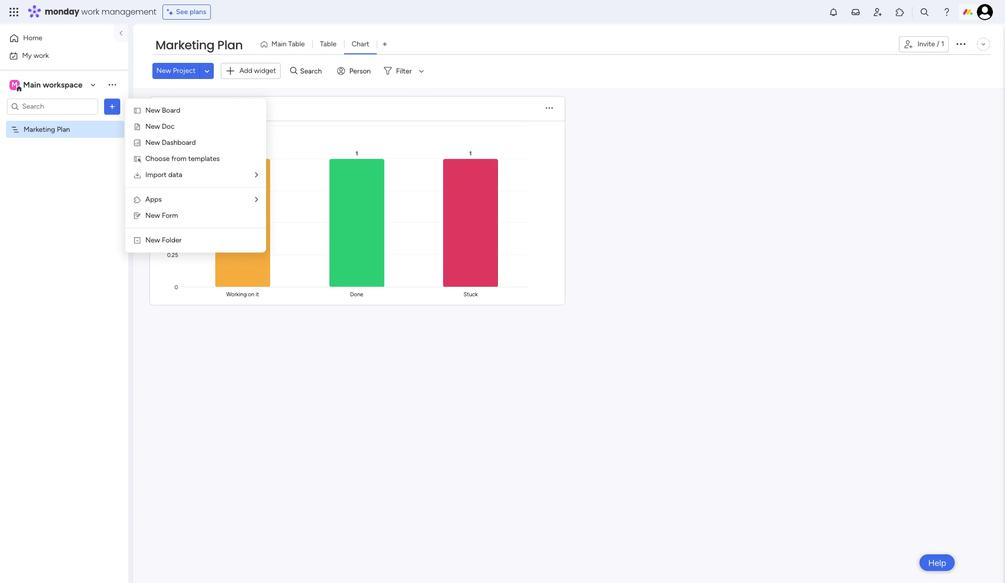 Task type: describe. For each thing, give the bounding box(es) containing it.
marketing inside list box
[[24, 125, 55, 134]]

new for new board
[[145, 106, 160, 115]]

help image
[[942, 7, 952, 17]]

chart main content
[[133, 88, 1005, 583]]

invite members image
[[873, 7, 883, 17]]

table button
[[312, 36, 344, 52]]

new project
[[156, 67, 196, 75]]

new project button
[[152, 63, 200, 79]]

new dashboard
[[145, 138, 196, 147]]

filter button
[[380, 63, 427, 79]]

new dashboard image
[[133, 139, 141, 147]]

marketing plan list box
[[0, 119, 128, 274]]

project
[[173, 67, 196, 75]]

new for new project
[[156, 67, 171, 75]]

/
[[937, 40, 940, 48]]

new board
[[145, 106, 180, 115]]

new form
[[145, 211, 178, 220]]

see plans
[[176, 8, 206, 16]]

new folder
[[145, 236, 182, 244]]

my work
[[22, 51, 49, 60]]

select product image
[[9, 7, 19, 17]]

apps image
[[895, 7, 905, 17]]

main for main workspace
[[23, 80, 41, 89]]

add view image
[[383, 40, 387, 48]]

add widget
[[239, 66, 276, 75]]

apps
[[145, 195, 162, 204]]

new for new doc
[[145, 122, 160, 131]]

plan inside field
[[217, 37, 243, 53]]

form
[[162, 211, 178, 220]]

import
[[145, 171, 167, 179]]

choose
[[145, 154, 170, 163]]

form image
[[133, 212, 141, 220]]

main table button
[[256, 36, 312, 52]]

Marketing Plan field
[[153, 37, 245, 54]]

person
[[349, 67, 371, 75]]

new for new folder
[[145, 236, 160, 244]]

help
[[928, 558, 946, 568]]

import data
[[145, 171, 182, 179]]

widget
[[254, 66, 276, 75]]

search everything image
[[920, 7, 930, 17]]

new doc
[[145, 122, 175, 131]]

see
[[176, 8, 188, 16]]

list arrow image
[[255, 172, 258, 179]]

new for new form
[[145, 211, 160, 220]]

folder
[[162, 236, 182, 244]]

help button
[[920, 554, 955, 571]]

james peterson image
[[977, 4, 993, 20]]

marketing inside field
[[155, 37, 214, 53]]

person button
[[333, 63, 377, 79]]

new board image
[[133, 107, 141, 115]]

arrow down image
[[415, 65, 427, 77]]

main table
[[271, 40, 305, 48]]



Task type: vqa. For each thing, say whether or not it's contained in the screenshot.
person
yes



Task type: locate. For each thing, give the bounding box(es) containing it.
1 vertical spatial main
[[23, 80, 41, 89]]

add widget button
[[221, 63, 281, 79]]

import data image
[[133, 171, 141, 179]]

home
[[23, 34, 42, 42]]

0 vertical spatial work
[[81, 6, 99, 18]]

marketing up project
[[155, 37, 214, 53]]

invite
[[918, 40, 935, 48]]

menu containing new board
[[125, 99, 266, 253]]

0 horizontal spatial marketing plan
[[24, 125, 70, 134]]

v2 search image
[[290, 65, 297, 77]]

more dots image
[[546, 105, 553, 112]]

plan up add
[[217, 37, 243, 53]]

my work button
[[6, 48, 108, 64]]

options image down 'workspace options' image
[[107, 101, 117, 111]]

0 vertical spatial marketing plan
[[155, 37, 243, 53]]

new
[[156, 67, 171, 75], [145, 106, 160, 115], [145, 122, 160, 131], [145, 138, 160, 147], [145, 211, 160, 220], [145, 236, 160, 244]]

m
[[12, 80, 18, 89]]

table up search field
[[320, 40, 337, 48]]

1 horizontal spatial options image
[[955, 38, 967, 50]]

chart up "doc"
[[166, 102, 191, 115]]

marketing
[[155, 37, 214, 53], [24, 125, 55, 134]]

1 horizontal spatial work
[[81, 6, 99, 18]]

0 vertical spatial marketing
[[155, 37, 214, 53]]

new right new board image
[[145, 106, 160, 115]]

0 horizontal spatial marketing
[[24, 125, 55, 134]]

0 horizontal spatial work
[[34, 51, 49, 60]]

workspace
[[43, 80, 83, 89]]

management
[[101, 6, 156, 18]]

0 horizontal spatial main
[[23, 80, 41, 89]]

work inside button
[[34, 51, 49, 60]]

invite / 1 button
[[899, 36, 949, 52]]

notifications image
[[829, 7, 839, 17]]

table
[[288, 40, 305, 48], [320, 40, 337, 48]]

1 horizontal spatial marketing
[[155, 37, 214, 53]]

workspace image
[[10, 79, 20, 90]]

main right workspace image
[[23, 80, 41, 89]]

2 table from the left
[[320, 40, 337, 48]]

main for main table
[[271, 40, 287, 48]]

0 vertical spatial chart
[[352, 40, 369, 48]]

new inside new project button
[[156, 67, 171, 75]]

chart inside button
[[352, 40, 369, 48]]

filter
[[396, 67, 412, 75]]

1 horizontal spatial table
[[320, 40, 337, 48]]

service icon image
[[133, 123, 141, 131]]

options image right 1
[[955, 38, 967, 50]]

dashboard
[[162, 138, 196, 147]]

v2 funnel image
[[201, 105, 208, 112]]

new right "new dashboard" image on the top of page
[[145, 138, 160, 147]]

1 vertical spatial work
[[34, 51, 49, 60]]

new right service icon
[[145, 122, 160, 131]]

plan down search in workspace field
[[57, 125, 70, 134]]

workspace selection element
[[10, 79, 84, 92]]

board
[[162, 106, 180, 115]]

plans
[[190, 8, 206, 16]]

see plans button
[[162, 5, 211, 20]]

monday
[[45, 6, 79, 18]]

1 horizontal spatial main
[[271, 40, 287, 48]]

choose from templates image
[[133, 155, 141, 163]]

main inside workspace selection element
[[23, 80, 41, 89]]

1 vertical spatial plan
[[57, 125, 70, 134]]

main workspace
[[23, 80, 83, 89]]

new folder image
[[133, 236, 141, 244]]

0 vertical spatial options image
[[955, 38, 967, 50]]

marketing plan
[[155, 37, 243, 53], [24, 125, 70, 134]]

chart inside main content
[[166, 102, 191, 115]]

option
[[0, 120, 128, 122]]

chart button
[[344, 36, 377, 52]]

from
[[171, 154, 186, 163]]

1 vertical spatial options image
[[107, 101, 117, 111]]

1 vertical spatial marketing plan
[[24, 125, 70, 134]]

0 horizontal spatial table
[[288, 40, 305, 48]]

doc
[[162, 122, 175, 131]]

options image
[[955, 38, 967, 50], [107, 101, 117, 111]]

list arrow image
[[255, 196, 258, 203]]

chart
[[352, 40, 369, 48], [166, 102, 191, 115]]

main inside button
[[271, 40, 287, 48]]

0 vertical spatial plan
[[217, 37, 243, 53]]

apps image
[[133, 196, 141, 204]]

0 horizontal spatial plan
[[57, 125, 70, 134]]

chart left the add view image
[[352, 40, 369, 48]]

0 horizontal spatial chart
[[166, 102, 191, 115]]

main
[[271, 40, 287, 48], [23, 80, 41, 89]]

new for new dashboard
[[145, 138, 160, 147]]

choose from templates
[[145, 154, 220, 163]]

workspace options image
[[107, 80, 117, 90]]

data
[[168, 171, 182, 179]]

new right form icon
[[145, 211, 160, 220]]

Search in workspace field
[[21, 101, 84, 112]]

1 horizontal spatial marketing plan
[[155, 37, 243, 53]]

inbox image
[[851, 7, 861, 17]]

monday work management
[[45, 6, 156, 18]]

1 table from the left
[[288, 40, 305, 48]]

expand board header image
[[979, 40, 988, 48]]

plan inside list box
[[57, 125, 70, 134]]

1 horizontal spatial plan
[[217, 37, 243, 53]]

new right new folder icon
[[145, 236, 160, 244]]

marketing plan inside field
[[155, 37, 243, 53]]

new left project
[[156, 67, 171, 75]]

0 horizontal spatial options image
[[107, 101, 117, 111]]

1 vertical spatial marketing
[[24, 125, 55, 134]]

templates
[[188, 154, 220, 163]]

add
[[239, 66, 252, 75]]

Search field
[[297, 64, 328, 78]]

invite / 1
[[918, 40, 944, 48]]

main up widget
[[271, 40, 287, 48]]

angle down image
[[205, 67, 209, 75]]

1 horizontal spatial chart
[[352, 40, 369, 48]]

0 vertical spatial main
[[271, 40, 287, 48]]

marketing plan inside marketing plan list box
[[24, 125, 70, 134]]

marketing down search in workspace field
[[24, 125, 55, 134]]

work right monday
[[81, 6, 99, 18]]

1
[[941, 40, 944, 48]]

table up v2 search image
[[288, 40, 305, 48]]

plan
[[217, 37, 243, 53], [57, 125, 70, 134]]

marketing plan up angle down image
[[155, 37, 243, 53]]

menu
[[125, 99, 266, 253]]

work for monday
[[81, 6, 99, 18]]

1 vertical spatial chart
[[166, 102, 191, 115]]

marketing plan down search in workspace field
[[24, 125, 70, 134]]

home button
[[6, 30, 108, 46]]

my
[[22, 51, 32, 60]]

work right my on the top left of page
[[34, 51, 49, 60]]

work
[[81, 6, 99, 18], [34, 51, 49, 60]]

work for my
[[34, 51, 49, 60]]



